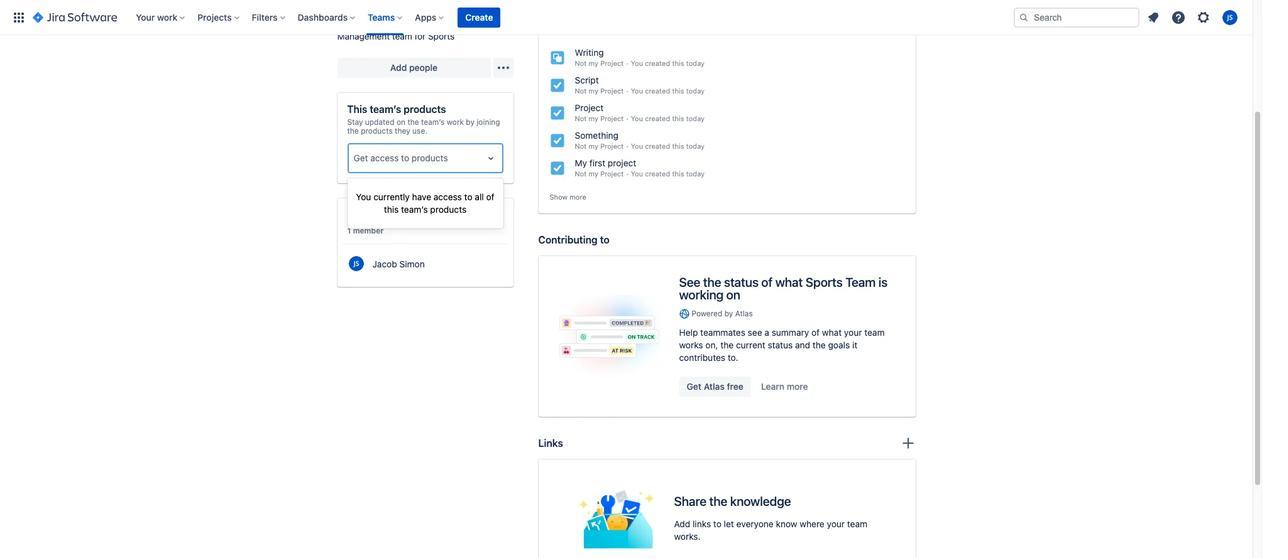 Task type: locate. For each thing, give the bounding box(es) containing it.
my down writing
[[589, 59, 598, 67]]

0 horizontal spatial what
[[776, 275, 803, 290]]

1 vertical spatial team
[[846, 275, 876, 290]]

add inside button
[[390, 62, 407, 73]]

dashboards button
[[294, 7, 360, 27]]

not my project for project
[[575, 114, 624, 123]]

team inside help teammates see a summary of what your team works on, the current status and the goals it contributes to.
[[865, 328, 885, 338]]

more inside show more link
[[570, 193, 586, 201]]

0 vertical spatial what
[[776, 275, 803, 290]]

atlas
[[735, 309, 753, 319], [704, 382, 725, 392]]

sports up management
[[337, 3, 381, 20]]

members 1 member
[[347, 209, 392, 236]]

1 horizontal spatial get
[[687, 382, 702, 392]]

5 not my project from the top
[[575, 170, 624, 178]]

1 today from the top
[[686, 59, 705, 67]]

filters
[[252, 12, 278, 22]]

not my project for my first project
[[575, 170, 624, 178]]

your inside add links to let everyone know where your team works.
[[827, 519, 845, 530]]

add left 'people'
[[390, 62, 407, 73]]

project for something
[[600, 142, 624, 150]]

0 vertical spatial status
[[724, 275, 759, 290]]

sports inside see the status of what sports team is working on
[[806, 275, 843, 290]]

open image
[[483, 151, 498, 166]]

your up it
[[844, 328, 862, 338]]

2 not from the top
[[575, 87, 587, 95]]

share
[[674, 495, 707, 509]]

you created this today for project
[[631, 114, 705, 123]]

the
[[408, 118, 419, 127], [347, 126, 359, 136], [703, 275, 721, 290], [721, 340, 734, 351], [813, 340, 826, 351], [709, 495, 728, 509]]

Search field
[[1014, 7, 1140, 27]]

1 horizontal spatial more
[[787, 382, 808, 392]]

1 vertical spatial what
[[822, 328, 842, 338]]

my down first
[[589, 170, 598, 178]]

by inside this team's products stay updated on the team's work by joining the products they use.
[[466, 118, 475, 127]]

what up powered by atlas link at the bottom right of the page
[[776, 275, 803, 290]]

on inside see the status of what sports team is working on
[[726, 288, 740, 302]]

you created this today for script
[[631, 87, 705, 95]]

see the status of what sports team is working on
[[679, 275, 888, 302]]

1 vertical spatial status
[[768, 340, 793, 351]]

0 horizontal spatial atlas
[[704, 382, 725, 392]]

more for show more
[[570, 193, 586, 201]]

3 today from the top
[[686, 114, 705, 123]]

your work button
[[132, 7, 190, 27]]

status
[[724, 275, 759, 290], [768, 340, 793, 351]]

not down my
[[575, 170, 587, 178]]

get inside 'button'
[[687, 382, 702, 392]]

add people
[[390, 62, 438, 73]]

0 horizontal spatial add
[[390, 62, 407, 73]]

of inside see the status of what sports team is working on
[[762, 275, 773, 290]]

writing
[[575, 47, 604, 58]]

2 horizontal spatial of
[[812, 328, 820, 338]]

team up management team for sports
[[384, 3, 420, 20]]

add link image
[[901, 436, 916, 451]]

my for project
[[589, 114, 598, 123]]

learn
[[761, 382, 785, 392]]

get for get atlas free
[[687, 382, 702, 392]]

of right the all
[[486, 192, 495, 202]]

management team for sports
[[337, 31, 455, 41]]

1 vertical spatial your
[[827, 519, 845, 530]]

1 vertical spatial more
[[787, 382, 808, 392]]

the right updated
[[408, 118, 419, 127]]

of right summary in the right of the page
[[812, 328, 820, 338]]

you created this today for my first project
[[631, 170, 705, 178]]

not for script
[[575, 87, 587, 95]]

5 today from the top
[[686, 170, 705, 178]]

not for writing
[[575, 59, 587, 67]]

0 vertical spatial more
[[570, 193, 586, 201]]

works
[[679, 340, 703, 351]]

they
[[395, 126, 410, 136]]

team down is
[[865, 328, 885, 338]]

0 vertical spatial get
[[354, 153, 368, 163]]

not my project down writing
[[575, 59, 624, 67]]

this
[[672, 59, 684, 67], [672, 87, 684, 95], [672, 114, 684, 123], [672, 142, 684, 150], [672, 170, 684, 178], [384, 204, 399, 215]]

1 horizontal spatial add
[[674, 519, 690, 530]]

0 horizontal spatial on
[[397, 118, 406, 127]]

1 horizontal spatial what
[[822, 328, 842, 338]]

0 horizontal spatial by
[[466, 118, 475, 127]]

stay
[[347, 118, 363, 127]]

you created this today for something
[[631, 142, 705, 150]]

3 you created this today from the top
[[631, 114, 705, 123]]

0 vertical spatial sports
[[337, 3, 381, 20]]

atlas up see
[[735, 309, 753, 319]]

status inside help teammates see a summary of what your team works on, the current status and the goals it contributes to.
[[768, 340, 793, 351]]

not my project down script
[[575, 87, 624, 95]]

1 horizontal spatial of
[[762, 275, 773, 290]]

my down the something
[[589, 142, 598, 150]]

0 horizontal spatial access
[[371, 153, 399, 163]]

it
[[852, 340, 858, 351]]

team's right they
[[421, 118, 445, 127]]

1 my from the top
[[589, 59, 598, 67]]

2 vertical spatial team's
[[401, 204, 428, 215]]

1 horizontal spatial access
[[434, 192, 462, 202]]

your inside help teammates see a summary of what your team works on, the current status and the goals it contributes to.
[[844, 328, 862, 338]]

products inside you currently have access to all of this team's products
[[430, 204, 467, 215]]

sports up powered by atlas link at the bottom right of the page
[[806, 275, 843, 290]]

1 vertical spatial by
[[725, 309, 733, 319]]

sports right for
[[428, 31, 455, 41]]

0 vertical spatial access
[[371, 153, 399, 163]]

what
[[776, 275, 803, 290], [822, 328, 842, 338]]

not my project for script
[[575, 87, 624, 95]]

1 vertical spatial sports
[[428, 31, 455, 41]]

not down script
[[575, 87, 587, 95]]

settings image
[[1196, 10, 1211, 25]]

summary
[[772, 328, 809, 338]]

by up teammates
[[725, 309, 733, 319]]

2 not my project from the top
[[575, 87, 624, 95]]

status up powered by atlas
[[724, 275, 759, 290]]

not my project for something
[[575, 142, 624, 150]]

to left let
[[714, 519, 722, 530]]

team for help teammates see a summary of what your team works on, the current status and the goals it contributes to.
[[865, 328, 885, 338]]

projects
[[198, 12, 232, 22]]

4 my from the top
[[589, 142, 598, 150]]

this team's products stay updated on the team's work by joining the products they use.
[[347, 104, 500, 136]]

this for script
[[672, 87, 684, 95]]

appswitcher icon image
[[11, 10, 26, 25]]

team left is
[[846, 275, 876, 290]]

today for script
[[686, 87, 705, 95]]

help image
[[1171, 10, 1186, 25]]

0 horizontal spatial of
[[486, 192, 495, 202]]

1 you created this today from the top
[[631, 59, 705, 67]]

of up powered by atlas link at the bottom right of the page
[[762, 275, 773, 290]]

by
[[466, 118, 475, 127], [725, 309, 733, 319]]

0 vertical spatial team
[[392, 31, 412, 41]]

team
[[384, 3, 420, 20], [846, 275, 876, 290]]

get down contributes
[[687, 382, 702, 392]]

1 horizontal spatial status
[[768, 340, 793, 351]]

1 vertical spatial of
[[762, 275, 773, 290]]

not my project
[[575, 59, 624, 67], [575, 87, 624, 95], [575, 114, 624, 123], [575, 142, 624, 150], [575, 170, 624, 178]]

1 horizontal spatial atlas
[[735, 309, 753, 319]]

not my project down the something
[[575, 142, 624, 150]]

1 vertical spatial work
[[447, 118, 464, 127]]

5 you created this today from the top
[[631, 170, 705, 178]]

2 today from the top
[[686, 87, 705, 95]]

created
[[645, 59, 670, 67], [645, 87, 670, 95], [645, 114, 670, 123], [645, 142, 670, 150], [645, 170, 670, 178]]

team left for
[[392, 31, 412, 41]]

0 vertical spatial your
[[844, 328, 862, 338]]

on up powered by atlas
[[726, 288, 740, 302]]

0 horizontal spatial team
[[384, 3, 420, 20]]

create button
[[458, 7, 501, 27]]

0 vertical spatial add
[[390, 62, 407, 73]]

team's down have
[[401, 204, 428, 215]]

products up use.
[[404, 104, 446, 115]]

3 not my project from the top
[[575, 114, 624, 123]]

team
[[392, 31, 412, 41], [865, 328, 885, 338], [847, 519, 868, 530]]

everyone
[[737, 519, 774, 530]]

4 today from the top
[[686, 142, 705, 150]]

add people button
[[337, 58, 491, 78]]

this
[[347, 104, 367, 115]]

0 vertical spatial of
[[486, 192, 495, 202]]

today for writing
[[686, 59, 705, 67]]

work right your
[[157, 12, 177, 22]]

by left joining
[[466, 118, 475, 127]]

member
[[353, 226, 384, 236]]

2 horizontal spatial sports
[[806, 275, 843, 290]]

sports
[[337, 3, 381, 20], [428, 31, 455, 41], [806, 275, 843, 290]]

2 vertical spatial team
[[847, 519, 868, 530]]

first
[[590, 158, 606, 168]]

0 horizontal spatial status
[[724, 275, 759, 290]]

jacob simon
[[373, 259, 425, 270]]

0 horizontal spatial work
[[157, 12, 177, 22]]

get down stay
[[354, 153, 368, 163]]

show more link
[[550, 191, 586, 204]]

free
[[727, 382, 744, 392]]

atlas left the free
[[704, 382, 725, 392]]

what up the goals
[[822, 328, 842, 338]]

products down have
[[430, 204, 467, 215]]

4 you created this today from the top
[[631, 142, 705, 150]]

more right show
[[570, 193, 586, 201]]

you
[[631, 59, 643, 67], [631, 87, 643, 95], [631, 114, 643, 123], [631, 142, 643, 150], [631, 170, 643, 178], [356, 192, 371, 202]]

1 vertical spatial atlas
[[704, 382, 725, 392]]

1 horizontal spatial team
[[846, 275, 876, 290]]

notifications image
[[1146, 10, 1161, 25]]

learn more button
[[754, 377, 816, 397]]

4 not my project from the top
[[575, 142, 624, 150]]

banner
[[0, 0, 1253, 35]]

3 not from the top
[[575, 114, 587, 123]]

get
[[354, 153, 368, 163], [687, 382, 702, 392]]

what inside see the status of what sports team is working on
[[776, 275, 803, 290]]

2 my from the top
[[589, 87, 598, 95]]

show more
[[550, 193, 586, 201]]

my up the something
[[589, 114, 598, 123]]

3 created from the top
[[645, 114, 670, 123]]

work left joining
[[447, 118, 464, 127]]

my for writing
[[589, 59, 598, 67]]

1 not my project from the top
[[575, 59, 624, 67]]

2 created from the top
[[645, 87, 670, 95]]

not up the something
[[575, 114, 587, 123]]

work inside the your work popup button
[[157, 12, 177, 22]]

0 vertical spatial on
[[397, 118, 406, 127]]

access right have
[[434, 192, 462, 202]]

add links to let everyone know where your team works.
[[674, 519, 868, 543]]

this for something
[[672, 142, 684, 150]]

know
[[776, 519, 798, 530]]

show
[[550, 193, 568, 201]]

4 created from the top
[[645, 142, 670, 150]]

add inside add links to let everyone know where your team works.
[[674, 519, 690, 530]]

my
[[589, 59, 598, 67], [589, 87, 598, 95], [589, 114, 598, 123], [589, 142, 598, 150], [589, 170, 598, 178]]

3 my from the top
[[589, 114, 598, 123]]

see
[[748, 328, 762, 338]]

products
[[404, 104, 446, 115], [361, 126, 393, 136], [412, 153, 448, 163], [430, 204, 467, 215]]

more right learn
[[787, 382, 808, 392]]

people
[[409, 62, 438, 73]]

add for add links to let everyone know where your team works.
[[674, 519, 690, 530]]

team inside add links to let everyone know where your team works.
[[847, 519, 868, 530]]

2 vertical spatial of
[[812, 328, 820, 338]]

works.
[[674, 532, 701, 543]]

1 vertical spatial get
[[687, 382, 702, 392]]

filters button
[[248, 7, 290, 27]]

not down writing
[[575, 59, 587, 67]]

2 vertical spatial sports
[[806, 275, 843, 290]]

4 not from the top
[[575, 142, 587, 150]]

search image
[[1019, 12, 1029, 22]]

work
[[157, 12, 177, 22], [447, 118, 464, 127]]

project
[[600, 59, 624, 67], [600, 87, 624, 95], [575, 102, 604, 113], [600, 114, 624, 123], [600, 142, 624, 150], [600, 170, 624, 178]]

this for project
[[672, 114, 684, 123]]

team's up updated
[[370, 104, 401, 115]]

let
[[724, 519, 734, 530]]

more inside learn more button
[[787, 382, 808, 392]]

your profile and settings image
[[1223, 10, 1238, 25]]

0 vertical spatial work
[[157, 12, 177, 22]]

1 vertical spatial access
[[434, 192, 462, 202]]

1 not from the top
[[575, 59, 587, 67]]

my down script
[[589, 87, 598, 95]]

0 horizontal spatial get
[[354, 153, 368, 163]]

not
[[575, 59, 587, 67], [575, 87, 587, 95], [575, 114, 587, 123], [575, 142, 587, 150], [575, 170, 587, 178]]

5 created from the top
[[645, 170, 670, 178]]

0 vertical spatial by
[[466, 118, 475, 127]]

your right where
[[827, 519, 845, 530]]

1 horizontal spatial on
[[726, 288, 740, 302]]

all
[[475, 192, 484, 202]]

your
[[844, 328, 862, 338], [827, 519, 845, 530]]

2 you created this today from the top
[[631, 87, 705, 95]]

1 vertical spatial team
[[865, 328, 885, 338]]

work inside this team's products stay updated on the team's work by joining the products they use.
[[447, 118, 464, 127]]

to
[[401, 153, 409, 163], [464, 192, 473, 202], [600, 235, 610, 246], [714, 519, 722, 530]]

apps button
[[411, 7, 449, 27]]

on left use.
[[397, 118, 406, 127]]

1 vertical spatial add
[[674, 519, 690, 530]]

jira software image
[[33, 10, 117, 25], [33, 10, 117, 25]]

and
[[795, 340, 810, 351]]

you for writing
[[631, 59, 643, 67]]

something
[[575, 130, 619, 141]]

on inside this team's products stay updated on the team's work by joining the products they use.
[[397, 118, 406, 127]]

goals
[[828, 340, 850, 351]]

simon
[[400, 259, 425, 270]]

0 vertical spatial atlas
[[735, 309, 753, 319]]

not for my first project
[[575, 170, 587, 178]]

sports team
[[337, 3, 420, 20]]

products down use.
[[412, 153, 448, 163]]

you created this today
[[631, 59, 705, 67], [631, 87, 705, 95], [631, 114, 705, 123], [631, 142, 705, 150], [631, 170, 705, 178]]

add
[[390, 62, 407, 73], [674, 519, 690, 530]]

not my project up the something
[[575, 114, 624, 123]]

to left the all
[[464, 192, 473, 202]]

access down they
[[371, 153, 399, 163]]

on
[[397, 118, 406, 127], [726, 288, 740, 302]]

get access to products
[[354, 153, 448, 163]]

1 horizontal spatial work
[[447, 118, 464, 127]]

add up the works.
[[674, 519, 690, 530]]

your
[[136, 12, 155, 22]]

not my project down first
[[575, 170, 624, 178]]

created for my first project
[[645, 170, 670, 178]]

0 horizontal spatial sports
[[337, 3, 381, 20]]

team right where
[[847, 519, 868, 530]]

5 my from the top
[[589, 170, 598, 178]]

status down summary in the right of the page
[[768, 340, 793, 351]]

not up my
[[575, 142, 587, 150]]

status inside see the status of what sports team is working on
[[724, 275, 759, 290]]

1 created from the top
[[645, 59, 670, 67]]

5 not from the top
[[575, 170, 587, 178]]

contributes
[[679, 353, 726, 363]]

1 vertical spatial on
[[726, 288, 740, 302]]

the right see on the right of the page
[[703, 275, 721, 290]]

team's
[[370, 104, 401, 115], [421, 118, 445, 127], [401, 204, 428, 215]]

0 horizontal spatial more
[[570, 193, 586, 201]]



Task type: describe. For each thing, give the bounding box(es) containing it.
this for writing
[[672, 59, 684, 67]]

team inside see the status of what sports team is working on
[[846, 275, 876, 290]]

actions image
[[496, 60, 511, 75]]

jacob
[[373, 259, 397, 270]]

project for project
[[600, 114, 624, 123]]

working
[[679, 288, 724, 302]]

projects button
[[194, 7, 244, 27]]

jacob simon link
[[342, 252, 508, 277]]

add for add people
[[390, 62, 407, 73]]

to.
[[728, 353, 739, 363]]

more for learn more
[[787, 382, 808, 392]]

you inside you currently have access to all of this team's products
[[356, 192, 371, 202]]

you currently have access to all of this team's products
[[356, 192, 495, 215]]

apps
[[415, 12, 437, 22]]

1 vertical spatial team's
[[421, 118, 445, 127]]

this for my first project
[[672, 170, 684, 178]]

for
[[415, 31, 426, 41]]

you for script
[[631, 87, 643, 95]]

get atlas free
[[687, 382, 744, 392]]

currently
[[374, 192, 410, 202]]

learn more
[[761, 382, 808, 392]]

created for script
[[645, 87, 670, 95]]

not for project
[[575, 114, 587, 123]]

project for script
[[600, 87, 624, 95]]

to inside add links to let everyone know where your team works.
[[714, 519, 722, 530]]

project
[[608, 158, 636, 168]]

my for my first project
[[589, 170, 598, 178]]

my for something
[[589, 142, 598, 150]]

joining
[[477, 118, 500, 127]]

you for my first project
[[631, 170, 643, 178]]

of inside you currently have access to all of this team's products
[[486, 192, 495, 202]]

powered by atlas
[[692, 309, 753, 319]]

access inside you currently have access to all of this team's products
[[434, 192, 462, 202]]

created for writing
[[645, 59, 670, 67]]

you for project
[[631, 114, 643, 123]]

atlas image
[[679, 309, 689, 319]]

the inside see the status of what sports team is working on
[[703, 275, 721, 290]]

your work
[[136, 12, 177, 22]]

see
[[679, 275, 701, 290]]

get for get access to products
[[354, 153, 368, 163]]

0 vertical spatial team's
[[370, 104, 401, 115]]

get atlas free button
[[679, 377, 751, 397]]

atlas inside 'button'
[[704, 382, 725, 392]]

teams
[[368, 12, 395, 22]]

to down they
[[401, 153, 409, 163]]

my first project
[[575, 158, 636, 168]]

of inside help teammates see a summary of what your team works on, the current status and the goals it contributes to.
[[812, 328, 820, 338]]

to inside you currently have access to all of this team's products
[[464, 192, 473, 202]]

a
[[765, 328, 769, 338]]

powered by atlas link
[[679, 308, 896, 321]]

help teammates see a summary of what your team works on, the current status and the goals it contributes to.
[[679, 328, 885, 363]]

1
[[347, 226, 351, 236]]

today for something
[[686, 142, 705, 150]]

create
[[465, 12, 493, 22]]

contributing
[[538, 235, 598, 246]]

script
[[575, 75, 599, 86]]

the down this
[[347, 126, 359, 136]]

you for something
[[631, 142, 643, 150]]

links
[[693, 519, 711, 530]]

you created this today for writing
[[631, 59, 705, 67]]

my
[[575, 158, 587, 168]]

1 horizontal spatial by
[[725, 309, 733, 319]]

current
[[736, 340, 766, 351]]

updated
[[365, 118, 395, 127]]

contributing to
[[538, 235, 610, 246]]

today for project
[[686, 114, 705, 123]]

1 horizontal spatial sports
[[428, 31, 455, 41]]

teams button
[[364, 7, 408, 27]]

products left they
[[361, 126, 393, 136]]

where
[[800, 519, 825, 530]]

created for something
[[645, 142, 670, 150]]

primary element
[[8, 0, 1014, 35]]

the up let
[[709, 495, 728, 509]]

teammates
[[700, 328, 746, 338]]

on,
[[706, 340, 718, 351]]

this inside you currently have access to all of this team's products
[[384, 204, 399, 215]]

have
[[412, 192, 431, 202]]

team for add links to let everyone know where your team works.
[[847, 519, 868, 530]]

your for where
[[827, 519, 845, 530]]

what inside help teammates see a summary of what your team works on, the current status and the goals it contributes to.
[[822, 328, 842, 338]]

to right contributing
[[600, 235, 610, 246]]

links
[[538, 438, 563, 450]]

the down teammates
[[721, 340, 734, 351]]

banner containing your work
[[0, 0, 1253, 35]]

members
[[347, 209, 392, 221]]

0 vertical spatial team
[[384, 3, 420, 20]]

management
[[337, 31, 390, 41]]

share the knowledge
[[674, 495, 791, 509]]

dashboards
[[298, 12, 348, 22]]

created for project
[[645, 114, 670, 123]]

use.
[[412, 126, 427, 136]]

not my project for writing
[[575, 59, 624, 67]]

knowledge
[[730, 495, 791, 509]]

project for my first project
[[600, 170, 624, 178]]

your for what
[[844, 328, 862, 338]]

powered
[[692, 309, 723, 319]]

is
[[879, 275, 888, 290]]

not for something
[[575, 142, 587, 150]]

my for script
[[589, 87, 598, 95]]

team's inside you currently have access to all of this team's products
[[401, 204, 428, 215]]

the right 'and'
[[813, 340, 826, 351]]

project for writing
[[600, 59, 624, 67]]

today for my first project
[[686, 170, 705, 178]]

help
[[679, 328, 698, 338]]



Task type: vqa. For each thing, say whether or not it's contained in the screenshot.
the middle of
yes



